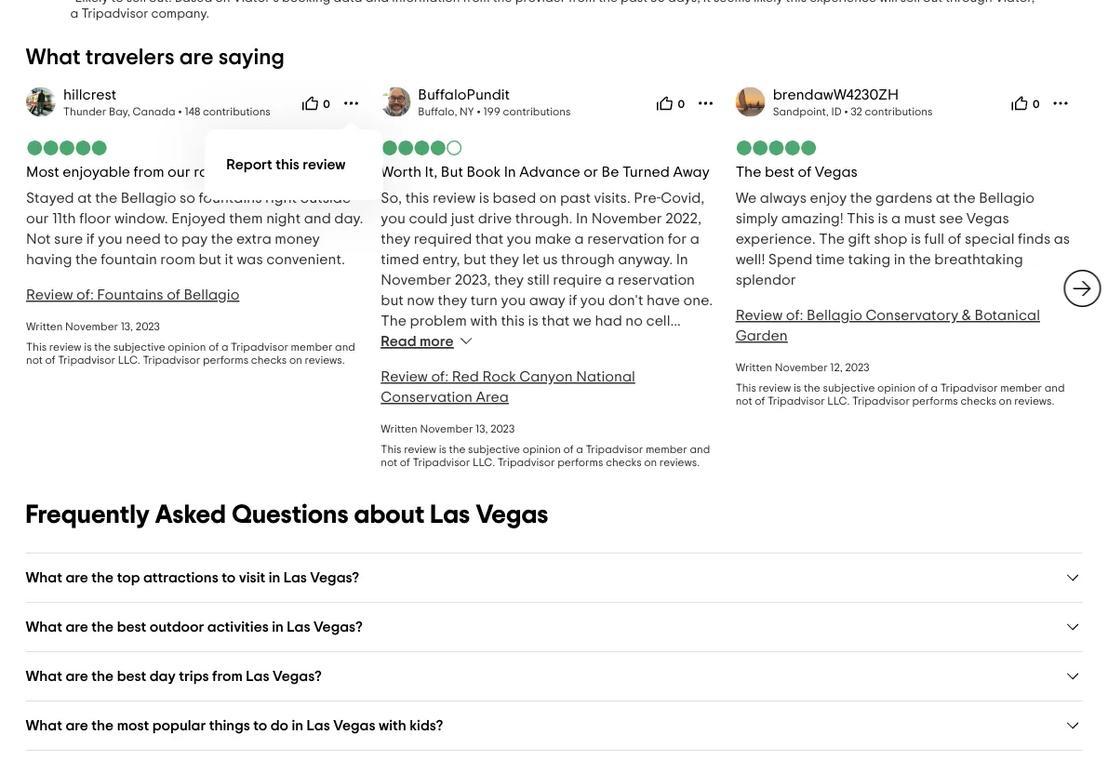 Task type: vqa. For each thing, say whether or not it's contained in the screenshot.
the performs to the middle
yes



Task type: locate. For each thing, give the bounding box(es) containing it.
next image
[[1072, 277, 1094, 300]]

the inside written november 12, 2023 this review is the subjective opinion of a tripadvisor member and not of tripadvisor llc. tripadvisor performs checks on reviews.
[[804, 382, 820, 394]]

from right information
[[463, 0, 490, 4]]

1 vertical spatial subjective
[[823, 382, 875, 394]]

2 vertical spatial best
[[117, 669, 146, 684]]

this down garden
[[735, 382, 756, 394]]

0 vertical spatial time
[[816, 252, 845, 267]]

likely
[[754, 0, 783, 4]]

reviews. for review of: fountains of bellagio
[[304, 355, 345, 366]]

bellagio up special
[[979, 191, 1034, 206]]

written november 13, 2023 this review is the subjective opinion of a tripadvisor member and not of tripadvisor llc. tripadvisor performs checks on reviews. for canyon
[[380, 423, 710, 468]]

2 vertical spatial we
[[474, 355, 493, 369]]

november
[[591, 211, 662, 226], [380, 273, 451, 288], [65, 321, 118, 332], [775, 362, 828, 373], [420, 423, 473, 435]]

13, down area
[[475, 423, 488, 435]]

our up not
[[26, 211, 48, 226]]

2023
[[135, 321, 159, 332], [845, 362, 869, 373], [490, 423, 514, 435]]

them
[[229, 211, 263, 226]]

the
[[735, 164, 761, 179], [819, 232, 845, 247], [380, 314, 406, 329]]

sell right will
[[901, 0, 920, 4]]

2 contributions from the left
[[503, 106, 570, 117]]

2023 down stunning
[[490, 423, 514, 435]]

2 vertical spatial review
[[380, 369, 428, 384]]

0 horizontal spatial but
[[198, 252, 221, 267]]

at inside the so, this review is based on past visits. pre-covid, you could just drive through. in november 2022, they required that you make a reservation for a timed entry, but they let us through anyway. in november 2023, they still require a reservation but now they turn you away if you don't have one. the problem with this is that we had no cell service at the entrance, and by the time we got service back, we had decided to do something else. with that said, the loop is absolutely gorgeous with stunning views from several different locations. definitely a must-see, just book in advance.
[[433, 334, 447, 349]]

floor
[[79, 211, 111, 226]]

llc. down fountains
[[117, 355, 140, 366]]

1 vertical spatial do
[[271, 718, 289, 733]]

just right "see,"
[[658, 416, 682, 431]]

are for outdoor
[[66, 619, 88, 634]]

subjective for fountains
[[113, 342, 165, 353]]

written down garden
[[735, 362, 772, 373]]

2 what from the top
[[26, 570, 62, 585]]

are for day
[[66, 669, 88, 684]]

see
[[939, 211, 963, 226]]

1 horizontal spatial 2023
[[490, 423, 514, 435]]

2 vertical spatial member
[[645, 444, 687, 455]]

but inside 'stayed at the bellagio so fountains right outside our 11th floor window.  enjoyed them night and day. not sure if you need to pay the extra money having the fountain room but it was convenient.'
[[198, 252, 221, 267]]

the inside dropdown button
[[92, 570, 114, 585]]

opinion down review of: fountains of bellagio
[[167, 342, 206, 353]]

the best of vegas link
[[735, 164, 857, 179]]

extra
[[236, 232, 271, 247]]

contributions
[[202, 106, 270, 117], [503, 106, 570, 117], [865, 106, 932, 117]]

0 horizontal spatial just
[[451, 211, 474, 226]]

review down different
[[404, 444, 436, 455]]

review up "gorgeous"
[[380, 369, 428, 384]]

1 horizontal spatial performs
[[557, 457, 603, 468]]

buffalopundit image
[[380, 87, 410, 117]]

november inside written november 12, 2023 this review is the subjective opinion of a tripadvisor member and not of tripadvisor llc. tripadvisor performs checks on reviews.
[[775, 362, 828, 373]]

1 contributions from the left
[[202, 106, 270, 117]]

1 vertical spatial performs
[[912, 396, 958, 407]]

2 0 from the left
[[678, 99, 685, 110]]

and inside 'stayed at the bellagio so fountains right outside our 11th floor window.  enjoyed them night and day. not sure if you need to pay the extra money having the fountain room but it was convenient.'
[[304, 211, 331, 226]]

written down previous icon
[[26, 321, 62, 332]]

2023 for rock
[[490, 423, 514, 435]]

vegas inside dropdown button
[[333, 718, 376, 733]]

best left day at the left bottom of page
[[117, 669, 146, 684]]

this down different
[[380, 444, 401, 455]]

we
[[573, 314, 591, 329], [653, 334, 672, 349], [474, 355, 493, 369]]

through inside the *likely to sell out: based on viator's booking data and information from the provider from the past 30 days, it seems likely this experience will sell out through viator, a tripadvisor company.
[[946, 0, 993, 4]]

1 vertical spatial just
[[658, 416, 682, 431]]

the left gift
[[819, 232, 845, 247]]

had
[[595, 314, 622, 329], [496, 355, 523, 369]]

0 horizontal spatial sell
[[126, 0, 146, 4]]

0 horizontal spatial of:
[[76, 288, 93, 302]]

review inside review of: red rock canyon national conservation area
[[380, 369, 428, 384]]

through
[[946, 0, 993, 4], [561, 252, 615, 267]]

contributions inside the brendaww4230zh sandpoint, id 32 contributions
[[865, 106, 932, 117]]

vegas? for what are the best outdoor activities in las vegas?
[[314, 619, 363, 634]]

not for review of: fountains of bellagio
[[26, 355, 42, 366]]

conservatory
[[865, 308, 958, 323]]

report this review
[[226, 157, 345, 172]]

2 horizontal spatial review
[[735, 308, 782, 323]]

0 horizontal spatial llc.
[[117, 355, 140, 366]]

in right book
[[504, 164, 516, 179]]

3 0 from the left
[[1032, 99, 1040, 110]]

best inside dropdown button
[[117, 669, 146, 684]]

1 vertical spatial had
[[496, 355, 523, 369]]

of: inside review of: bellagio conservatory & botanical garden
[[786, 308, 803, 323]]

day
[[150, 669, 176, 684]]

spend
[[768, 252, 812, 267]]

2 horizontal spatial not
[[735, 396, 752, 407]]

checks for review of: red rock canyon national conservation area
[[605, 457, 641, 468]]

las right visit
[[284, 570, 307, 585]]

time left taking
[[816, 252, 845, 267]]

review down having
[[26, 288, 73, 302]]

what for what travelers are saying
[[26, 46, 81, 68]]

1 vertical spatial past
[[560, 191, 590, 206]]

13, down fountains
[[120, 321, 133, 332]]

0 vertical spatial not
[[26, 355, 42, 366]]

most
[[117, 718, 149, 733]]

but
[[198, 252, 221, 267], [463, 252, 486, 267], [380, 293, 403, 308]]

0 horizontal spatial our
[[26, 211, 48, 226]]

at
[[77, 191, 92, 206], [935, 191, 950, 206], [433, 334, 447, 349]]

contributions right '148'
[[202, 106, 270, 117]]

0 vertical spatial reservation
[[587, 232, 664, 247]]

vegas left kids?
[[333, 718, 376, 733]]

0 left open options menu icon
[[1032, 99, 1040, 110]]

previous image
[[14, 277, 37, 300]]

subjective
[[113, 342, 165, 353], [823, 382, 875, 394], [468, 444, 520, 455]]

1 0 button from the left
[[295, 88, 336, 118]]

past inside the *likely to sell out: based on viator's booking data and information from the provider from the past 30 days, it seems likely this experience will sell out through viator, a tripadvisor company.
[[621, 0, 648, 4]]

1 vertical spatial time
[[621, 334, 650, 349]]

opinion inside written november 12, 2023 this review is the subjective opinion of a tripadvisor member and not of tripadvisor llc. tripadvisor performs checks on reviews.
[[877, 382, 915, 394]]

0 vertical spatial had
[[595, 314, 622, 329]]

0 vertical spatial past
[[621, 0, 648, 4]]

was
[[236, 252, 263, 267]]

november for review of: red rock canyon national conservation area
[[420, 423, 473, 435]]

review down garden
[[758, 382, 791, 394]]

1 what from the top
[[26, 46, 81, 68]]

with down turn
[[470, 314, 497, 329]]

1 horizontal spatial time
[[816, 252, 845, 267]]

llc. down 12,
[[827, 396, 850, 407]]

must
[[904, 211, 936, 226]]

of: up conservation
[[431, 369, 448, 384]]

1 horizontal spatial not
[[380, 457, 397, 468]]

at up see
[[935, 191, 950, 206]]

open options menu image
[[696, 94, 715, 113]]

2 horizontal spatial 2023
[[845, 362, 869, 373]]

in inside the so, this review is based on past visits. pre-covid, you could just drive through. in november 2022, they required that you make a reservation for a timed entry, but they let us through anyway. in november 2023, they still require a reservation but now they turn you away if you don't have one. the problem with this is that we had no cell service at the entrance, and by the time we got service back, we had decided to do something else. with that said, the loop is absolutely gorgeous with stunning views from several different locations. definitely a must-see, just book in advance.
[[380, 436, 392, 451]]

13, for fountains
[[120, 321, 133, 332]]

what are the best outdoor activities in las vegas?
[[26, 619, 363, 634]]

room
[[193, 164, 228, 179], [160, 252, 195, 267]]

review inside the so, this review is based on past visits. pre-covid, you could just drive through. in november 2022, they required that you make a reservation for a timed entry, but they let us through anyway. in november 2023, they still require a reservation but now they turn you away if you don't have one. the problem with this is that we had no cell service at the entrance, and by the time we got service back, we had decided to do something else. with that said, the loop is absolutely gorgeous with stunning views from several different locations. definitely a must-see, just book in advance.
[[432, 191, 475, 206]]

require
[[553, 273, 602, 288]]

1 vertical spatial in
[[576, 211, 588, 226]]

you right turn
[[501, 293, 526, 308]]

2 horizontal spatial contributions
[[865, 106, 932, 117]]

contributions for worth
[[503, 106, 570, 117]]

are inside "what are the most popular things to do in las vegas with kids?" dropdown button
[[66, 718, 88, 733]]

sell left out:
[[126, 0, 146, 4]]

reviews. inside written november 12, 2023 this review is the subjective opinion of a tripadvisor member and not of tripadvisor llc. tripadvisor performs checks on reviews.
[[1014, 396, 1054, 407]]

sell
[[126, 0, 146, 4], [901, 0, 920, 4]]

to inside the *likely to sell out: based on viator's booking data and information from the provider from the past 30 days, it seems likely this experience will sell out through viator, a tripadvisor company.
[[111, 0, 124, 4]]

1 horizontal spatial review
[[380, 369, 428, 384]]

1 horizontal spatial we
[[573, 314, 591, 329]]

1 horizontal spatial our
[[167, 164, 190, 179]]

0 horizontal spatial 0
[[323, 99, 330, 110]]

as
[[1054, 232, 1070, 247]]

0 horizontal spatial reviews.
[[304, 355, 345, 366]]

tripadvisor down &
[[940, 382, 998, 394]]

0 for we always enjoy the gardens at the bellagio simply amazing!  this is a must see vegas experience. the gift shop is full of special finds as well!  spend time taking in the breathtaking splendor
[[1032, 99, 1040, 110]]

in inside we always enjoy the gardens at the bellagio simply amazing!  this is a must see vegas experience. the gift shop is full of special finds as well!  spend time taking in the breathtaking splendor
[[894, 252, 906, 267]]

bellagio up 12,
[[806, 308, 862, 323]]

written inside written november 12, 2023 this review is the subjective opinion of a tripadvisor member and not of tripadvisor llc. tripadvisor performs checks on reviews.
[[735, 362, 772, 373]]

gardens
[[875, 191, 932, 206]]

time inside the so, this review is based on past visits. pre-covid, you could just drive through. in november 2022, they required that you make a reservation for a timed entry, but they let us through anyway. in november 2023, they still require a reservation but now they turn you away if you don't have one. the problem with this is that we had no cell service at the entrance, and by the time we got service back, we had decided to do something else. with that said, the loop is absolutely gorgeous with stunning views from several different locations. definitely a must-see, just book in advance.
[[621, 334, 650, 349]]

review for review of: red rock canyon national conservation area
[[380, 369, 428, 384]]

2 vertical spatial in
[[676, 252, 688, 267]]

popular
[[152, 718, 206, 733]]

2 horizontal spatial performs
[[912, 396, 958, 407]]

from
[[463, 0, 490, 4], [569, 0, 596, 4], [133, 164, 164, 179], [580, 396, 611, 410], [212, 669, 243, 684]]

of: for bellagio
[[786, 308, 803, 323]]

member left read
[[290, 342, 332, 353]]

it inside 'stayed at the bellagio so fountains right outside our 11th floor window.  enjoyed them night and day. not sure if you need to pay the extra money having the fountain room but it was convenient.'
[[224, 252, 233, 267]]

2023,
[[454, 273, 491, 288]]

performs for bellagio
[[202, 355, 248, 366]]

1 vertical spatial it
[[224, 252, 233, 267]]

1 vertical spatial llc.
[[827, 396, 850, 407]]

32
[[851, 106, 862, 117]]

opinion for rock
[[522, 444, 561, 455]]

outdoor
[[150, 619, 204, 634]]

what for what are the best outdoor activities in las vegas?
[[26, 619, 62, 634]]

to left pay
[[164, 232, 178, 247]]

stayed
[[26, 191, 74, 206]]

november for review of: bellagio conservatory & botanical garden
[[775, 362, 828, 373]]

1 vertical spatial vegas?
[[314, 619, 363, 634]]

to left visit
[[222, 570, 236, 585]]

from up must-
[[580, 396, 611, 410]]

tripadvisor down must-
[[585, 444, 643, 455]]

past left 30
[[621, 0, 648, 4]]

llc. for red
[[472, 457, 495, 468]]

0 horizontal spatial if
[[86, 232, 94, 247]]

room up the fountains
[[193, 164, 228, 179]]

0 horizontal spatial subjective
[[113, 342, 165, 353]]

0 button for we always enjoy the gardens at the bellagio simply amazing!  this is a must see vegas experience. the gift shop is full of special finds as well!  spend time taking in the breathtaking splendor
[[1005, 88, 1046, 118]]

member
[[290, 342, 332, 353], [1000, 382, 1042, 394], [645, 444, 687, 455]]

to inside dropdown button
[[222, 570, 236, 585]]

written down "gorgeous"
[[380, 423, 417, 435]]

viator,
[[996, 0, 1035, 4]]

review inside written november 12, 2023 this review is the subjective opinion of a tripadvisor member and not of tripadvisor llc. tripadvisor performs checks on reviews.
[[758, 382, 791, 394]]

this inside written november 12, 2023 this review is the subjective opinion of a tripadvisor member and not of tripadvisor llc. tripadvisor performs checks on reviews.
[[735, 382, 756, 394]]

0 vertical spatial through
[[946, 0, 993, 4]]

if inside the so, this review is based on past visits. pre-covid, you could just drive through. in november 2022, they required that you make a reservation for a timed entry, but they let us through anyway. in november 2023, they still require a reservation but now they turn you away if you don't have one. the problem with this is that we had no cell service at the entrance, and by the time we got service back, we had decided to do something else. with that said, the loop is absolutely gorgeous with stunning views from several different locations. definitely a must-see, just book in advance.
[[568, 293, 577, 308]]

2 vertical spatial subjective
[[468, 444, 520, 455]]

2 vertical spatial the
[[380, 314, 406, 329]]

past
[[621, 0, 648, 4], [560, 191, 590, 206]]

cell
[[646, 314, 670, 329]]

0 horizontal spatial written
[[26, 321, 62, 332]]

from inside the so, this review is based on past visits. pre-covid, you could just drive through. in november 2022, they required that you make a reservation for a timed entry, but they let us through anyway. in november 2023, they still require a reservation but now they turn you away if you don't have one. the problem with this is that we had no cell service at the entrance, and by the time we got service back, we had decided to do something else. with that said, the loop is absolutely gorgeous with stunning views from several different locations. definitely a must-see, just book in advance.
[[580, 396, 611, 410]]

2 vertical spatial 2023
[[490, 423, 514, 435]]

0 vertical spatial just
[[451, 211, 474, 226]]

the up read
[[380, 314, 406, 329]]

brendaww4230zh link
[[773, 87, 899, 102]]

1 horizontal spatial checks
[[605, 457, 641, 468]]

member inside written november 12, 2023 this review is the subjective opinion of a tripadvisor member and not of tripadvisor llc. tripadvisor performs checks on reviews.
[[1000, 382, 1042, 394]]

0 horizontal spatial 5.0 of 5 bubbles image
[[26, 141, 107, 155]]

what are the most popular things to do in las vegas with kids?
[[26, 718, 443, 733]]

1 horizontal spatial contributions
[[503, 106, 570, 117]]

0 vertical spatial review
[[26, 288, 73, 302]]

canada
[[132, 106, 175, 117]]

0 horizontal spatial do
[[271, 718, 289, 733]]

that down drive
[[475, 232, 503, 247]]

see,
[[627, 416, 655, 431]]

1 vertical spatial 13,
[[475, 423, 488, 435]]

2 horizontal spatial in
[[676, 252, 688, 267]]

of: inside review of: red rock canyon national conservation area
[[431, 369, 448, 384]]

best inside dropdown button
[[117, 619, 146, 634]]

on for the best of vegas
[[999, 396, 1012, 407]]

best up always
[[764, 164, 794, 179]]

member for review of: bellagio conservatory & botanical garden
[[1000, 382, 1042, 394]]

to inside 'stayed at the bellagio so fountains right outside our 11th floor window.  enjoyed them night and day. not sure if you need to pay the extra money having the fountain room but it was convenient.'
[[164, 232, 178, 247]]

1 horizontal spatial written
[[380, 423, 417, 435]]

checks for review of: fountains of bellagio
[[251, 355, 286, 366]]

entry,
[[422, 252, 460, 267]]

0 horizontal spatial through
[[561, 252, 615, 267]]

2 horizontal spatial the
[[819, 232, 845, 247]]

fountain
[[100, 252, 157, 267]]

the up we
[[735, 164, 761, 179]]

but
[[441, 164, 463, 179]]

review down review of: fountains of bellagio
[[49, 342, 81, 353]]

best left outdoor
[[117, 619, 146, 634]]

1 horizontal spatial past
[[621, 0, 648, 4]]

are inside the what are the best outdoor activities in las vegas? dropdown button
[[66, 619, 88, 634]]

saying
[[218, 46, 285, 68]]

llc.
[[117, 355, 140, 366], [827, 396, 850, 407], [472, 457, 495, 468]]

subjective down review of: fountains of bellagio
[[113, 342, 165, 353]]

what travelers are saying
[[26, 46, 285, 68]]

reservation up have at the top right of page
[[617, 273, 695, 288]]

2023 inside written november 12, 2023 this review is the subjective opinion of a tripadvisor member and not of tripadvisor llc. tripadvisor performs checks on reviews.
[[845, 362, 869, 373]]

what for what are the most popular things to do in las vegas with kids?
[[26, 718, 62, 733]]

you up let
[[506, 232, 531, 247]]

1 0 from the left
[[323, 99, 330, 110]]

at down problem
[[433, 334, 447, 349]]

review for review of: fountains of bellagio
[[49, 342, 81, 353]]

vegas? inside dropdown button
[[273, 669, 322, 684]]

or
[[583, 164, 598, 179]]

they left still
[[494, 273, 523, 288]]

1 horizontal spatial if
[[568, 293, 577, 308]]

room down pay
[[160, 252, 195, 267]]

this right likely
[[786, 0, 807, 4]]

brendaww4230zh image
[[735, 87, 765, 117]]

las down activities
[[246, 669, 269, 684]]

review down but
[[432, 191, 475, 206]]

the inside dropdown button
[[92, 669, 114, 684]]

0 vertical spatial written november 13, 2023 this review is the subjective opinion of a tripadvisor member and not of tripadvisor llc. tripadvisor performs checks on reviews.
[[26, 321, 355, 366]]

it left was
[[224, 252, 233, 267]]

best for what are the best outdoor activities in las vegas?
[[117, 619, 146, 634]]

with left kids?
[[379, 718, 406, 733]]

entrance,
[[476, 334, 542, 349]]

are inside what are the best day trips from las vegas? dropdown button
[[66, 669, 88, 684]]

frequently asked questions about las vegas
[[26, 502, 549, 528]]

not
[[26, 355, 42, 366], [735, 396, 752, 407], [380, 457, 397, 468]]

written november 13, 2023 this review is the subjective opinion of a tripadvisor member and not of tripadvisor llc. tripadvisor performs checks on reviews. for bellagio
[[26, 321, 355, 366]]

of inside we always enjoy the gardens at the bellagio simply amazing!  this is a must see vegas experience. the gift shop is full of special finds as well!  spend time taking in the breathtaking splendor
[[948, 232, 961, 247]]

subjective for bellagio
[[823, 382, 875, 394]]

november left 12,
[[775, 362, 828, 373]]

2 horizontal spatial 0
[[1032, 99, 1040, 110]]

this up could
[[405, 191, 429, 206]]

performs inside written november 12, 2023 this review is the subjective opinion of a tripadvisor member and not of tripadvisor llc. tripadvisor performs checks on reviews.
[[912, 396, 958, 407]]

0 horizontal spatial 2023
[[135, 321, 159, 332]]

performs for canyon
[[557, 457, 603, 468]]

bellagio up window.
[[120, 191, 176, 206]]

0 vertical spatial the
[[735, 164, 761, 179]]

and inside written november 12, 2023 this review is the subjective opinion of a tripadvisor member and not of tripadvisor llc. tripadvisor performs checks on reviews.
[[1044, 382, 1065, 394]]

0 left open options menu image
[[678, 99, 685, 110]]

contributions inside buffalopundit buffalo, ny 199 contributions
[[503, 106, 570, 117]]

tripadvisor down definitely
[[497, 457, 555, 468]]

at up floor
[[77, 191, 92, 206]]

contributions inside hillcrest thunder bay, canada 148 contributions
[[202, 106, 270, 117]]

worth it, but book in advance or be turned away
[[380, 164, 709, 179]]

2 service from the top
[[380, 355, 429, 369]]

1 horizontal spatial 5.0 of 5 bubbles image
[[735, 141, 817, 155]]

in down different
[[380, 436, 392, 451]]

what inside dropdown button
[[26, 570, 62, 585]]

las right activities
[[287, 619, 310, 634]]

this up right
[[275, 157, 299, 172]]

5.0 of 5 bubbles image up most
[[26, 141, 107, 155]]

1 5.0 of 5 bubbles image from the left
[[26, 141, 107, 155]]

1 vertical spatial the
[[819, 232, 845, 247]]

148
[[184, 106, 200, 117]]

something
[[627, 355, 697, 369]]

red
[[452, 369, 479, 384]]

0 vertical spatial vegas?
[[310, 570, 359, 585]]

of: up garden
[[786, 308, 803, 323]]

0 button
[[295, 88, 336, 118], [650, 88, 691, 118], [1005, 88, 1046, 118]]

through right out
[[946, 0, 993, 4]]

0 horizontal spatial member
[[290, 342, 332, 353]]

that
[[475, 232, 503, 247], [541, 314, 569, 329], [448, 375, 476, 390]]

rock
[[482, 369, 516, 384]]

13, for red
[[475, 423, 488, 435]]

review for review of: bellagio conservatory & botanical garden
[[735, 308, 782, 323]]

0 vertical spatial it
[[703, 0, 711, 4]]

past down the 'or'
[[560, 191, 590, 206]]

data
[[333, 0, 363, 4]]

2022,
[[665, 211, 701, 226]]

1 vertical spatial written november 13, 2023 this review is the subjective opinion of a tripadvisor member and not of tripadvisor llc. tripadvisor performs checks on reviews.
[[380, 423, 710, 468]]

bellagio
[[120, 191, 176, 206], [979, 191, 1034, 206], [183, 288, 239, 302], [806, 308, 862, 323]]

on for most enjoyable from our room
[[289, 355, 302, 366]]

this inside we always enjoy the gardens at the bellagio simply amazing!  this is a must see vegas experience. the gift shop is full of special finds as well!  spend time taking in the breathtaking splendor
[[847, 211, 874, 226]]

llc. inside written november 12, 2023 this review is the subjective opinion of a tripadvisor member and not of tripadvisor llc. tripadvisor performs checks on reviews.
[[827, 396, 850, 407]]

subjective inside written november 12, 2023 this review is the subjective opinion of a tripadvisor member and not of tripadvisor llc. tripadvisor performs checks on reviews.
[[823, 382, 875, 394]]

in down for
[[676, 252, 688, 267]]

2 horizontal spatial of:
[[786, 308, 803, 323]]

0 vertical spatial llc.
[[117, 355, 140, 366]]

of
[[798, 164, 811, 179], [948, 232, 961, 247], [166, 288, 180, 302], [208, 342, 218, 353], [45, 355, 55, 366], [918, 382, 928, 394], [754, 396, 765, 407], [563, 444, 573, 455], [400, 457, 410, 468]]

0 horizontal spatial checks
[[251, 355, 286, 366]]

convenient.
[[266, 252, 345, 267]]

3 what from the top
[[26, 619, 62, 634]]

not inside written november 12, 2023 this review is the subjective opinion of a tripadvisor member and not of tripadvisor llc. tripadvisor performs checks on reviews.
[[735, 396, 752, 407]]

shop
[[874, 232, 907, 247]]

llc. for fountains
[[117, 355, 140, 366]]

2 horizontal spatial written
[[735, 362, 772, 373]]

written november 13, 2023 this review is the subjective opinion of a tripadvisor member and not of tripadvisor llc. tripadvisor performs checks on reviews. down views
[[380, 423, 710, 468]]

time down no
[[621, 334, 650, 349]]

review inside review of: bellagio conservatory & botanical garden
[[735, 308, 782, 323]]

this inside the *likely to sell out: based on viator's booking data and information from the provider from the past 30 days, it seems likely this experience will sell out through viator, a tripadvisor company.
[[786, 0, 807, 4]]

activities
[[207, 619, 269, 634]]

0 vertical spatial member
[[290, 342, 332, 353]]

november up now
[[380, 273, 451, 288]]

0 horizontal spatial 0 button
[[295, 88, 336, 118]]

let
[[522, 252, 539, 267]]

1 vertical spatial written
[[735, 362, 772, 373]]

1 horizontal spatial 0 button
[[650, 88, 691, 118]]

1 vertical spatial service
[[380, 355, 429, 369]]

from up window.
[[133, 164, 164, 179]]

1 horizontal spatial opinion
[[522, 444, 561, 455]]

subjective for red
[[468, 444, 520, 455]]

pay
[[181, 232, 207, 247]]

llc. down locations.
[[472, 457, 495, 468]]

you
[[380, 211, 405, 226], [97, 232, 122, 247], [506, 232, 531, 247], [501, 293, 526, 308], [580, 293, 605, 308]]

on inside written november 12, 2023 this review is the subjective opinion of a tripadvisor member and not of tripadvisor llc. tripadvisor performs checks on reviews.
[[999, 396, 1012, 407]]

3 contributions from the left
[[865, 106, 932, 117]]

opinion down definitely
[[522, 444, 561, 455]]

do inside the so, this review is based on past visits. pre-covid, you could just drive through. in november 2022, they required that you make a reservation for a timed entry, but they let us through anyway. in november 2023, they still require a reservation but now they turn you away if you don't have one. the problem with this is that we had no cell service at the entrance, and by the time we got service back, we had decided to do something else. with that said, the loop is absolutely gorgeous with stunning views from several different locations. definitely a must-see, just book in advance.
[[605, 355, 623, 369]]

most enjoyable from our room
[[26, 164, 228, 179]]

2 vertical spatial that
[[448, 375, 476, 390]]

in inside dropdown button
[[269, 570, 280, 585]]

our inside 'stayed at the bellagio so fountains right outside our 11th floor window.  enjoyed them night and day. not sure if you need to pay the extra money having the fountain room but it was convenient.'
[[26, 211, 48, 226]]

through inside the so, this review is based on past visits. pre-covid, you could just drive through. in november 2022, they required that you make a reservation for a timed entry, but they let us through anyway. in november 2023, they still require a reservation but now they turn you away if you don't have one. the problem with this is that we had no cell service at the entrance, and by the time we got service back, we had decided to do something else. with that said, the loop is absolutely gorgeous with stunning views from several different locations. definitely a must-see, just book in advance.
[[561, 252, 615, 267]]

2023 for conservatory
[[845, 362, 869, 373]]

are inside what are the top attractions to visit in las vegas? dropdown button
[[66, 570, 88, 585]]

2 vertical spatial vegas?
[[273, 669, 322, 684]]

to right things
[[253, 718, 267, 733]]

5.0 of 5 bubbles image
[[26, 141, 107, 155], [735, 141, 817, 155]]

outside
[[300, 191, 350, 206]]

1 vertical spatial opinion
[[877, 382, 915, 394]]

will
[[880, 0, 898, 4]]

2 5.0 of 5 bubbles image from the left
[[735, 141, 817, 155]]

what inside dropdown button
[[26, 669, 62, 684]]

with inside dropdown button
[[379, 718, 406, 733]]

on
[[215, 0, 230, 4], [539, 191, 556, 206], [289, 355, 302, 366], [999, 396, 1012, 407], [644, 457, 657, 468]]

3 0 button from the left
[[1005, 88, 1046, 118]]

5 what from the top
[[26, 718, 62, 733]]

things
[[209, 718, 250, 733]]

open options menu image
[[1051, 94, 1070, 113]]

vegas? inside dropdown button
[[314, 619, 363, 634]]

tripadvisor
[[81, 7, 148, 20], [230, 342, 288, 353], [57, 355, 115, 366], [142, 355, 200, 366], [940, 382, 998, 394], [767, 396, 825, 407], [852, 396, 910, 407], [585, 444, 643, 455], [412, 457, 470, 468], [497, 457, 555, 468]]

this down previous icon
[[26, 342, 46, 353]]

checks inside written november 12, 2023 this review is the subjective opinion of a tripadvisor member and not of tripadvisor llc. tripadvisor performs checks on reviews.
[[960, 396, 996, 407]]

but left now
[[380, 293, 403, 308]]

and
[[365, 0, 389, 4], [304, 211, 331, 226], [545, 334, 572, 349], [335, 342, 355, 353], [1044, 382, 1065, 394], [689, 444, 710, 455]]

5.0 of 5 bubbles image for enjoyable
[[26, 141, 107, 155]]

2 vertical spatial reviews.
[[659, 457, 699, 468]]

performs
[[202, 355, 248, 366], [912, 396, 958, 407], [557, 457, 603, 468]]

2 vertical spatial written
[[380, 423, 417, 435]]

not for review of: red rock canyon national conservation area
[[380, 457, 397, 468]]

0 button left open options menu image
[[650, 88, 691, 118]]

bellagio inside we always enjoy the gardens at the bellagio simply amazing!  this is a must see vegas experience. the gift shop is full of special finds as well!  spend time taking in the breathtaking splendor
[[979, 191, 1034, 206]]

2 vertical spatial not
[[380, 457, 397, 468]]

book
[[466, 164, 500, 179]]

not down advance.
[[380, 457, 397, 468]]

opinion for conservatory
[[877, 382, 915, 394]]

1 vertical spatial our
[[26, 211, 48, 226]]

so,
[[380, 191, 402, 206]]

read
[[380, 334, 416, 349]]

0 horizontal spatial opinion
[[167, 342, 206, 353]]

views
[[541, 396, 577, 410]]

0 vertical spatial 13,
[[120, 321, 133, 332]]

1 vertical spatial checks
[[960, 396, 996, 407]]

tripadvisor down *likely
[[81, 7, 148, 20]]

make
[[534, 232, 571, 247]]

0 button left open options menu icon
[[1005, 88, 1046, 118]]

4 what from the top
[[26, 669, 62, 684]]



Task type: describe. For each thing, give the bounding box(es) containing it.
at inside 'stayed at the bellagio so fountains right outside our 11th floor window.  enjoyed them night and day. not sure if you need to pay the extra money having the fountain room but it was convenient.'
[[77, 191, 92, 206]]

buffalopundit buffalo, ny 199 contributions
[[418, 87, 570, 117]]

&
[[962, 308, 971, 323]]

it inside the *likely to sell out: based on viator's booking data and information from the provider from the past 30 days, it seems likely this experience will sell out through viator, a tripadvisor company.
[[703, 0, 711, 4]]

not for review of: bellagio conservatory & botanical garden
[[735, 396, 752, 407]]

vegas? inside dropdown button
[[310, 570, 359, 585]]

las inside dropdown button
[[284, 570, 307, 585]]

past inside the so, this review is based on past visits. pre-covid, you could just drive through. in november 2022, they required that you make a reservation for a timed entry, but they let us through anyway. in november 2023, they still require a reservation but now they turn you away if you don't have one. the problem with this is that we had no cell service at the entrance, and by the time we got service back, we had decided to do something else. with that said, the loop is absolutely gorgeous with stunning views from several different locations. definitely a must-see, just book in advance.
[[560, 191, 590, 206]]

based
[[492, 191, 536, 206]]

performs for &
[[912, 396, 958, 407]]

what are the most popular things to do in las vegas with kids? button
[[26, 717, 1083, 735]]

vegas? for what are the best day trips from las vegas?
[[273, 669, 322, 684]]

several
[[614, 396, 663, 410]]

vegas up enjoy
[[815, 164, 857, 179]]

not
[[26, 232, 50, 247]]

checks for review of: bellagio conservatory & botanical garden
[[960, 396, 996, 407]]

a inside we always enjoy the gardens at the bellagio simply amazing!  this is a must see vegas experience. the gift shop is full of special finds as well!  spend time taking in the breathtaking splendor
[[891, 211, 901, 226]]

loop
[[541, 375, 572, 390]]

this for review of: bellagio conservatory & botanical garden
[[735, 382, 756, 394]]

if inside 'stayed at the bellagio so fountains right outside our 11th floor window.  enjoyed them night and day. not sure if you need to pay the extra money having the fountain room but it was convenient.'
[[86, 232, 94, 247]]

llc. for bellagio
[[827, 396, 850, 407]]

area
[[475, 390, 509, 405]]

enjoyed
[[171, 211, 225, 226]]

vegas up what are the top attractions to visit in las vegas? dropdown button
[[476, 502, 549, 528]]

based
[[175, 0, 212, 4]]

0 button for stayed at the bellagio so fountains right outside our 11th floor window.  enjoyed them night and day. not sure if you need to pay the extra money having the fountain room but it was convenient.
[[295, 88, 336, 118]]

they up problem
[[437, 293, 467, 308]]

amazing!
[[781, 211, 843, 226]]

november for review of: fountains of bellagio
[[65, 321, 118, 332]]

1 horizontal spatial but
[[380, 293, 403, 308]]

required
[[413, 232, 472, 247]]

november down visits.
[[591, 211, 662, 226]]

top
[[117, 570, 140, 585]]

tripadvisor down review of: bellagio conservatory & botanical garden
[[852, 396, 910, 407]]

tripadvisor down was
[[230, 342, 288, 353]]

turned
[[622, 164, 670, 179]]

0 vertical spatial best
[[764, 164, 794, 179]]

0 horizontal spatial in
[[504, 164, 516, 179]]

member for review of: red rock canyon national conservation area
[[645, 444, 687, 455]]

on inside the so, this review is based on past visits. pre-covid, you could just drive through. in november 2022, they required that you make a reservation for a timed entry, but they let us through anyway. in november 2023, they still require a reservation but now they turn you away if you don't have one. the problem with this is that we had no cell service at the entrance, and by the time we got service back, we had decided to do something else. with that said, the loop is absolutely gorgeous with stunning views from several different locations. definitely a must-see, just book in advance.
[[539, 191, 556, 206]]

review for review of: fountains of bellagio
[[26, 288, 73, 302]]

this up entrance,
[[501, 314, 524, 329]]

tripadvisor down fountains
[[57, 355, 115, 366]]

close options menu image
[[341, 94, 360, 113]]

contributions for the
[[865, 106, 932, 117]]

for
[[667, 232, 687, 247]]

gift
[[848, 232, 870, 247]]

the inside the so, this review is based on past visits. pre-covid, you could just drive through. in november 2022, they required that you make a reservation for a timed entry, but they let us through anyway. in november 2023, they still require a reservation but now they turn you away if you don't have one. the problem with this is that we had no cell service at the entrance, and by the time we got service back, we had decided to do something else. with that said, the loop is absolutely gorgeous with stunning views from several different locations. definitely a must-see, just book in advance.
[[380, 314, 406, 329]]

ny
[[459, 106, 474, 117]]

the inside we always enjoy the gardens at the bellagio simply amazing!  this is a must see vegas experience. the gift shop is full of special finds as well!  spend time taking in the breathtaking splendor
[[819, 232, 845, 247]]

covid,
[[661, 191, 704, 206]]

vegas inside we always enjoy the gardens at the bellagio simply amazing!  this is a must see vegas experience. the gift shop is full of special finds as well!  spend time taking in the breathtaking splendor
[[966, 211, 1009, 226]]

0 vertical spatial our
[[167, 164, 190, 179]]

said,
[[480, 375, 513, 390]]

tripadvisor inside the *likely to sell out: based on viator's booking data and information from the provider from the past 30 days, it seems likely this experience will sell out through viator, a tripadvisor company.
[[81, 7, 148, 20]]

what are the best outdoor activities in las vegas? button
[[26, 618, 1083, 637]]

in right things
[[292, 718, 304, 733]]

this for review of: red rock canyon national conservation area
[[380, 444, 401, 455]]

1 vertical spatial reservation
[[617, 273, 695, 288]]

id
[[831, 106, 841, 117]]

are for popular
[[66, 718, 88, 733]]

we
[[735, 191, 756, 206]]

2023 for of
[[135, 321, 159, 332]]

turn
[[470, 293, 497, 308]]

to inside the so, this review is based on past visits. pre-covid, you could just drive through. in november 2022, they required that you make a reservation for a timed entry, but they let us through anyway. in november 2023, they still require a reservation but now they turn you away if you don't have one. the problem with this is that we had no cell service at the entrance, and by the time we got service back, we had decided to do something else. with that said, the loop is absolutely gorgeous with stunning views from several different locations. definitely a must-see, just book in advance.
[[587, 355, 602, 369]]

well!
[[735, 252, 765, 267]]

back,
[[433, 355, 471, 369]]

seems
[[714, 0, 751, 4]]

still
[[527, 273, 549, 288]]

review for review of: bellagio conservatory & botanical garden
[[758, 382, 791, 394]]

time inside we always enjoy the gardens at the bellagio simply amazing!  this is a must see vegas experience. the gift shop is full of special finds as well!  spend time taking in the breathtaking splendor
[[816, 252, 845, 267]]

written for review of: bellagio conservatory & botanical garden
[[735, 362, 772, 373]]

sure
[[54, 232, 83, 247]]

what for what are the top attractions to visit in las vegas?
[[26, 570, 62, 585]]

brendaww4230zh sandpoint, id 32 contributions
[[773, 87, 932, 117]]

4.0 of 5 bubbles image
[[380, 141, 462, 155]]

bellagio down was
[[183, 288, 239, 302]]

book
[[685, 416, 720, 431]]

0 vertical spatial that
[[475, 232, 503, 247]]

member for review of: fountains of bellagio
[[290, 342, 332, 353]]

1 service from the top
[[380, 334, 429, 349]]

hillcrest
[[63, 87, 116, 102]]

11th
[[52, 211, 75, 226]]

else.
[[380, 375, 412, 390]]

read more
[[380, 334, 453, 349]]

and inside the *likely to sell out: based on viator's booking data and information from the provider from the past 30 days, it seems likely this experience will sell out through viator, a tripadvisor company.
[[365, 0, 389, 4]]

0 for stayed at the bellagio so fountains right outside our 11th floor window.  enjoyed them night and day. not sure if you need to pay the extra money having the fountain room but it was convenient.
[[323, 99, 330, 110]]

booking
[[282, 0, 331, 4]]

pre-
[[634, 191, 661, 206]]

reviews. for review of: bellagio conservatory & botanical garden
[[1014, 396, 1054, 407]]

written november 12, 2023 this review is the subjective opinion of a tripadvisor member and not of tripadvisor llc. tripadvisor performs checks on reviews.
[[735, 362, 1065, 407]]

199
[[483, 106, 500, 117]]

this for review of: fountains of bellagio
[[26, 342, 46, 353]]

information
[[392, 0, 460, 4]]

1 horizontal spatial had
[[595, 314, 622, 329]]

a inside written november 12, 2023 this review is the subjective opinion of a tripadvisor member and not of tripadvisor llc. tripadvisor performs checks on reviews.
[[931, 382, 938, 394]]

what are the best day trips from las vegas? button
[[26, 667, 1083, 686]]

got
[[675, 334, 698, 349]]

out
[[923, 0, 943, 4]]

brendaww4230zh
[[773, 87, 899, 102]]

bellagio inside 'stayed at the bellagio so fountains right outside our 11th floor window.  enjoyed them night and day. not sure if you need to pay the extra money having the fountain room but it was convenient.'
[[120, 191, 176, 206]]

best for what are the best day trips from las vegas?
[[117, 669, 146, 684]]

no
[[625, 314, 643, 329]]

review of: fountains of bellagio
[[26, 288, 239, 302]]

1 horizontal spatial just
[[658, 416, 682, 431]]

taking
[[848, 252, 890, 267]]

questions
[[232, 502, 349, 528]]

worth
[[380, 164, 421, 179]]

full
[[924, 232, 944, 247]]

definitely
[[512, 416, 575, 431]]

hillcrest thunder bay, canada 148 contributions
[[63, 87, 270, 117]]

written for review of: fountains of bellagio
[[26, 321, 62, 332]]

trips
[[179, 669, 209, 684]]

on inside the *likely to sell out: based on viator's booking data and information from the provider from the past 30 days, it seems likely this experience will sell out through viator, a tripadvisor company.
[[215, 0, 230, 4]]

opinion for of
[[167, 342, 206, 353]]

1 vertical spatial we
[[653, 334, 672, 349]]

review up 'outside' at left top
[[302, 157, 345, 172]]

2 0 button from the left
[[650, 88, 691, 118]]

so, this review is based on past visits. pre-covid, you could just drive through. in november 2022, they required that you make a reservation for a timed entry, but they let us through anyway. in november 2023, they still require a reservation but now they turn you away if you don't have one. the problem with this is that we had no cell service at the entrance, and by the time we got service back, we had decided to do something else. with that said, the loop is absolutely gorgeous with stunning views from several different locations. definitely a must-see, just book in advance.
[[380, 191, 720, 451]]

las inside dropdown button
[[246, 669, 269, 684]]

reviews. for review of: red rock canyon national conservation area
[[659, 457, 699, 468]]

las right about
[[430, 502, 470, 528]]

attractions
[[143, 570, 218, 585]]

1 horizontal spatial in
[[576, 211, 588, 226]]

las right things
[[307, 718, 330, 733]]

they left let
[[489, 252, 519, 267]]

of: for red
[[431, 369, 448, 384]]

12,
[[830, 362, 843, 373]]

a inside the *likely to sell out: based on viator's booking data and information from the provider from the past 30 days, it seems likely this experience will sell out through viator, a tripadvisor company.
[[70, 7, 79, 20]]

to inside dropdown button
[[253, 718, 267, 733]]

simply
[[735, 211, 778, 226]]

tripadvisor down advance.
[[412, 457, 470, 468]]

and inside the so, this review is based on past visits. pre-covid, you could just drive through. in november 2022, they required that you make a reservation for a timed entry, but they let us through anyway. in november 2023, they still require a reservation but now they turn you away if you don't have one. the problem with this is that we had no cell service at the entrance, and by the time we got service back, we had decided to do something else. with that said, the loop is absolutely gorgeous with stunning views from several different locations. definitely a must-see, just book in advance.
[[545, 334, 572, 349]]

sandpoint,
[[773, 106, 829, 117]]

you down require
[[580, 293, 605, 308]]

different
[[380, 416, 439, 431]]

do inside dropdown button
[[271, 718, 289, 733]]

are for attractions
[[66, 570, 88, 585]]

through.
[[515, 211, 572, 226]]

2 horizontal spatial but
[[463, 252, 486, 267]]

room inside 'stayed at the bellagio so fountains right outside our 11th floor window.  enjoyed them night and day. not sure if you need to pay the extra money having the fountain room but it was convenient.'
[[160, 252, 195, 267]]

0 vertical spatial with
[[470, 314, 497, 329]]

5.0 of 5 bubbles image for best
[[735, 141, 817, 155]]

at inside we always enjoy the gardens at the bellagio simply amazing!  this is a must see vegas experience. the gift shop is full of special finds as well!  spend time taking in the breathtaking splendor
[[935, 191, 950, 206]]

breathtaking
[[934, 252, 1023, 267]]

conservation
[[380, 390, 472, 405]]

company.
[[151, 7, 209, 20]]

0 vertical spatial we
[[573, 314, 591, 329]]

fountains
[[97, 288, 163, 302]]

tripadvisor down review of: fountains of bellagio
[[142, 355, 200, 366]]

national
[[576, 369, 635, 384]]

absolutely
[[589, 375, 660, 390]]

viator's
[[233, 0, 279, 4]]

by
[[575, 334, 592, 349]]

they up timed
[[380, 232, 410, 247]]

now
[[407, 293, 434, 308]]

on for worth it, but book in advance or be turned away
[[644, 457, 657, 468]]

anyway.
[[618, 252, 672, 267]]

is inside written november 12, 2023 this review is the subjective opinion of a tripadvisor member and not of tripadvisor llc. tripadvisor performs checks on reviews.
[[793, 382, 801, 394]]

what for what are the best day trips from las vegas?
[[26, 669, 62, 684]]

you inside 'stayed at the bellagio so fountains right outside our 11th floor window.  enjoyed them night and day. not sure if you need to pay the extra money having the fountain room but it was convenient.'
[[97, 232, 122, 247]]

1 horizontal spatial the
[[735, 164, 761, 179]]

hillcrest image
[[26, 87, 55, 117]]

0 vertical spatial room
[[193, 164, 228, 179]]

1 vertical spatial that
[[541, 314, 569, 329]]

1 vertical spatial with
[[449, 396, 476, 410]]

thunder
[[63, 106, 106, 117]]

having
[[26, 252, 72, 267]]

30
[[651, 0, 665, 4]]

days,
[[668, 0, 701, 4]]

read more button
[[380, 332, 476, 350]]

written for review of: red rock canyon national conservation area
[[380, 423, 417, 435]]

from right provider
[[569, 0, 596, 4]]

from inside dropdown button
[[212, 669, 243, 684]]

fountains
[[198, 191, 261, 206]]

of: for fountains
[[76, 288, 93, 302]]

buffalo,
[[418, 106, 457, 117]]

you down so,
[[380, 211, 405, 226]]

what are the top attractions to visit in las vegas? button
[[26, 569, 1083, 587]]

provider
[[515, 0, 566, 4]]

us
[[542, 252, 558, 267]]

night
[[266, 211, 300, 226]]

tripadvisor down garden
[[767, 396, 825, 407]]

in right activities
[[272, 619, 284, 634]]

bellagio inside review of: bellagio conservatory & botanical garden
[[806, 308, 862, 323]]

2 sell from the left
[[901, 0, 920, 4]]

most
[[26, 164, 59, 179]]

1 sell from the left
[[126, 0, 146, 4]]

review for review of: red rock canyon national conservation area
[[404, 444, 436, 455]]



